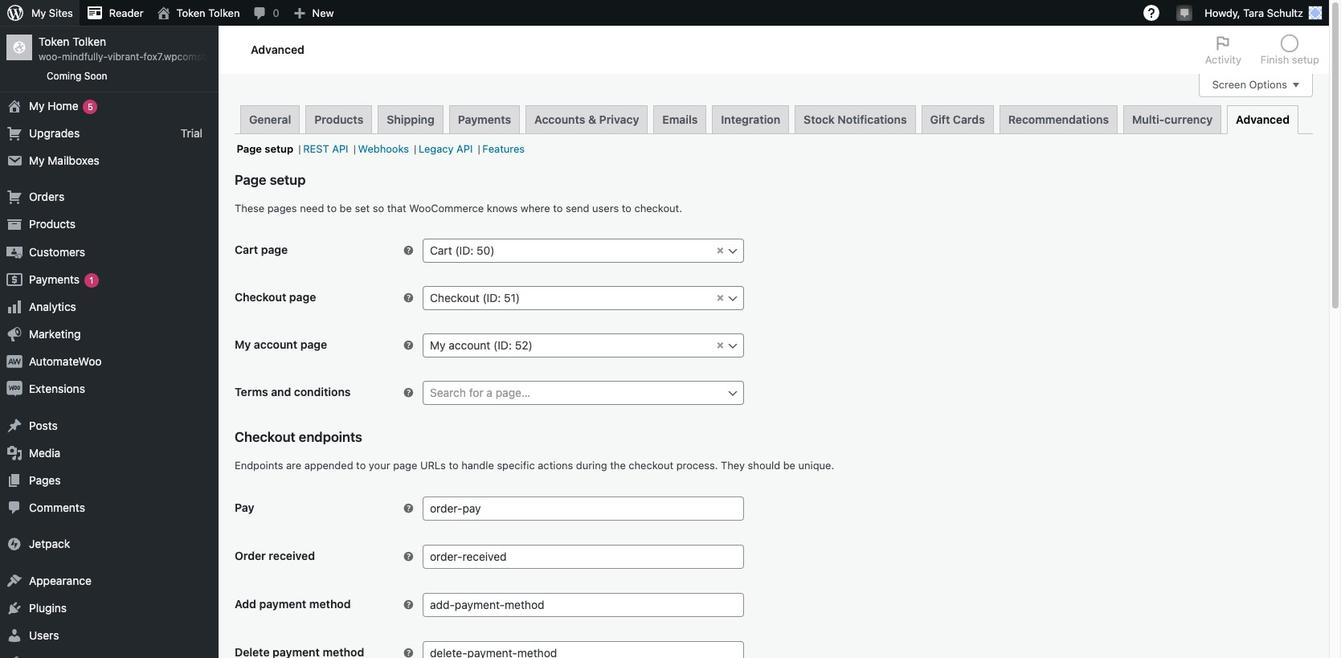 Task type: describe. For each thing, give the bounding box(es) containing it.
2 | from the left
[[354, 142, 356, 155]]

users
[[29, 629, 59, 642]]

toolbar navigation
[[0, 0, 1330, 29]]

appearance link
[[0, 567, 219, 595]]

screen options
[[1213, 78, 1288, 91]]

your
[[369, 459, 390, 472]]

× for checkout (id: 51)
[[717, 290, 724, 304]]

trial
[[181, 126, 203, 140]]

webhooks
[[358, 142, 409, 155]]

order
[[235, 549, 266, 563]]

are
[[286, 459, 302, 472]]

tolken for token tolken
[[208, 6, 240, 19]]

media
[[29, 446, 61, 460]]

search
[[430, 386, 466, 400]]

fox7.wpcomstaging.com
[[144, 51, 253, 63]]

extensions
[[29, 382, 85, 396]]

advanced inside 'link'
[[1237, 112, 1290, 126]]

multi-currency
[[1133, 112, 1213, 126]]

features link
[[481, 140, 527, 157]]

terms and conditions
[[235, 385, 351, 399]]

accounts
[[535, 112, 586, 126]]

stock
[[804, 112, 835, 126]]

plugins
[[29, 601, 67, 615]]

extensions link
[[0, 376, 219, 403]]

schultz
[[1268, 6, 1304, 19]]

checkout (id: 51)
[[430, 291, 520, 305]]

setup for page setup | rest api | webhooks | legacy api | features
[[265, 142, 294, 155]]

my for my home 5
[[29, 99, 45, 112]]

appearance
[[29, 574, 92, 587]]

integration
[[721, 112, 781, 126]]

urls
[[420, 459, 446, 472]]

howdy,
[[1205, 6, 1241, 19]]

accounts & privacy link
[[526, 105, 648, 133]]

plugins link
[[0, 595, 219, 622]]

terms
[[235, 385, 268, 399]]

shipping link
[[378, 105, 444, 133]]

token tolken woo-mindfully-vibrant-fox7.wpcomstaging.com coming soon
[[39, 35, 253, 82]]

stock notifications link
[[795, 105, 916, 133]]

general
[[249, 112, 291, 126]]

notification image
[[1179, 6, 1192, 18]]

vibrant-
[[108, 51, 144, 63]]

pages
[[268, 202, 297, 214]]

token for token tolken woo-mindfully-vibrant-fox7.wpcomstaging.com coming soon
[[39, 35, 70, 48]]

rest
[[303, 142, 329, 155]]

activity
[[1206, 53, 1242, 66]]

posts
[[29, 419, 58, 432]]

conditions
[[294, 385, 351, 399]]

screen options button
[[1199, 73, 1314, 97]]

page setup | rest api | webhooks | legacy api | features
[[237, 142, 525, 155]]

emails link
[[654, 105, 707, 133]]

add payment method
[[235, 597, 351, 611]]

× for cart (id: 50)
[[717, 243, 724, 257]]

woocommerce
[[409, 202, 484, 214]]

process.
[[677, 459, 718, 472]]

page contents: [woocommerce_my_account] image
[[402, 340, 415, 352]]

products inside main menu navigation
[[29, 217, 76, 231]]

search for a page…
[[430, 386, 531, 400]]

payments link
[[449, 105, 520, 133]]

1 api from the left
[[332, 142, 349, 155]]

to left your
[[356, 459, 366, 472]]

tara
[[1244, 6, 1265, 19]]

1 | from the left
[[299, 142, 301, 155]]

my for my account page
[[235, 338, 251, 351]]

none text field containing ×
[[424, 239, 744, 262]]

my account (id: 52)
[[430, 339, 533, 352]]

legacy
[[419, 142, 454, 155]]

order received
[[235, 549, 315, 563]]

where
[[521, 202, 551, 214]]

coming
[[47, 70, 82, 82]]

checkout for checkout (id: 51)
[[430, 291, 480, 305]]

accounts & privacy
[[535, 112, 640, 126]]

cart for cart page
[[235, 243, 258, 257]]

endpoint for the "checkout → pay" page. image
[[402, 502, 415, 515]]

and
[[271, 385, 291, 399]]

knows
[[487, 202, 518, 214]]

multi-currency link
[[1124, 105, 1222, 133]]

posts link
[[0, 412, 219, 440]]

checkout for checkout page
[[235, 290, 287, 304]]

currency
[[1165, 112, 1213, 126]]

these pages need to be set so that woocommerce knows where to send users to checkout.
[[235, 202, 683, 214]]

activity button
[[1196, 26, 1252, 74]]

my for my mailboxes
[[29, 154, 45, 167]]

jetpack
[[29, 537, 70, 551]]

specific
[[497, 459, 535, 472]]

52)
[[515, 339, 533, 352]]

page…
[[496, 386, 531, 400]]

shipping
[[387, 112, 435, 126]]

5
[[88, 101, 93, 111]]

orders link
[[0, 183, 219, 211]]

options
[[1250, 78, 1288, 91]]

1 horizontal spatial products
[[315, 112, 364, 126]]

endpoint for the "checkout → add payment method" page. image
[[402, 599, 415, 612]]

privacy
[[600, 112, 640, 126]]

legacy api link
[[417, 140, 475, 157]]

page for page setup | rest api | webhooks | legacy api | features
[[237, 142, 262, 155]]

during
[[576, 459, 608, 472]]

page setup link
[[235, 140, 296, 157]]

comments
[[29, 501, 85, 515]]

Search for a page… field
[[423, 381, 745, 405]]

soon
[[84, 70, 107, 82]]



Task type: locate. For each thing, give the bounding box(es) containing it.
setup down general link
[[265, 142, 294, 155]]

cart down these
[[235, 243, 258, 257]]

payments up analytics
[[29, 272, 80, 286]]

1 horizontal spatial advanced
[[1237, 112, 1290, 126]]

1 vertical spatial products
[[29, 217, 76, 231]]

None text field
[[424, 286, 744, 310], [424, 334, 744, 357], [424, 286, 744, 310], [424, 334, 744, 357]]

(id: left 52)
[[494, 339, 512, 352]]

page where shoppers review their shopping cart image
[[402, 245, 415, 257]]

api right legacy
[[457, 142, 473, 155]]

my for my account (id: 52)
[[430, 339, 446, 352]]

account down checkout (id: 51) at top left
[[449, 339, 491, 352]]

checkout.
[[635, 202, 683, 214]]

0 vertical spatial payments
[[458, 112, 511, 126]]

1 vertical spatial setup
[[265, 142, 294, 155]]

page for page setup
[[235, 172, 267, 188]]

× for my account (id: 52)
[[717, 338, 724, 351]]

need
[[300, 202, 324, 214]]

1 horizontal spatial tolken
[[208, 6, 240, 19]]

cart inside text box
[[430, 244, 452, 257]]

token up the fox7.wpcomstaging.com
[[177, 6, 206, 19]]

(id: for cart
[[455, 244, 474, 257]]

cart page
[[235, 243, 288, 257]]

to right users
[[622, 202, 632, 214]]

1 horizontal spatial products link
[[306, 105, 373, 133]]

tolken inside the toolbar navigation
[[208, 6, 240, 19]]

advanced
[[251, 42, 305, 56], [1237, 112, 1290, 126]]

gift
[[931, 112, 951, 126]]

1 horizontal spatial token
[[177, 6, 206, 19]]

page up these
[[235, 172, 267, 188]]

0 vertical spatial be
[[340, 202, 352, 214]]

setup up the pages
[[270, 172, 306, 188]]

so
[[373, 202, 384, 214]]

automatewoo link
[[0, 348, 219, 376]]

my for my sites
[[31, 6, 46, 19]]

0 vertical spatial advanced
[[251, 42, 305, 56]]

0 vertical spatial tolken
[[208, 6, 240, 19]]

0 horizontal spatial cart
[[235, 243, 258, 257]]

pages
[[29, 474, 61, 487]]

send
[[566, 202, 590, 214]]

None text field
[[424, 239, 744, 262]]

token up woo-
[[39, 35, 70, 48]]

2 vertical spatial (id:
[[494, 339, 512, 352]]

handle
[[462, 459, 494, 472]]

automatewoo
[[29, 355, 102, 368]]

setup inside button
[[1293, 53, 1320, 66]]

to right urls at the left
[[449, 459, 459, 472]]

tolken left 0 link
[[208, 6, 240, 19]]

page setup
[[235, 172, 306, 188]]

checkout endpoints
[[235, 429, 363, 445]]

page down general link
[[237, 142, 262, 155]]

endpoint for the delete payment method page. image
[[402, 647, 415, 659]]

1 vertical spatial token
[[39, 35, 70, 48]]

1 vertical spatial ×
[[717, 290, 724, 304]]

rest api link
[[301, 140, 351, 157]]

stock notifications
[[804, 112, 907, 126]]

endpoints
[[235, 459, 283, 472]]

my mailboxes link
[[0, 147, 219, 175]]

to left send
[[553, 202, 563, 214]]

tolken for token tolken woo-mindfully-vibrant-fox7.wpcomstaging.com coming soon
[[73, 35, 106, 48]]

1 horizontal spatial cart
[[430, 244, 452, 257]]

cart (id: 50)
[[430, 244, 495, 257]]

new
[[312, 6, 334, 19]]

my right page contents: [woocommerce_my_account] image
[[430, 339, 446, 352]]

1 vertical spatial (id:
[[483, 291, 501, 305]]

endpoints are appended to your page urls to handle specific actions during the checkout process. they should be unique.
[[235, 459, 835, 472]]

Delete payment method text field
[[423, 641, 745, 659]]

my left the sites
[[31, 6, 46, 19]]

cart for cart (id: 50)
[[430, 244, 452, 257]]

1 vertical spatial advanced
[[1237, 112, 1290, 126]]

cart right 'page where shoppers review their shopping cart' icon
[[430, 244, 452, 257]]

0
[[273, 6, 279, 19]]

advanced down 0
[[251, 42, 305, 56]]

token inside the toolbar navigation
[[177, 6, 206, 19]]

checkout right page where shoppers go to finalize their purchase icon
[[430, 291, 480, 305]]

0 vertical spatial setup
[[1293, 53, 1320, 66]]

51)
[[504, 291, 520, 305]]

my mailboxes
[[29, 154, 100, 167]]

media link
[[0, 440, 219, 467]]

marketing
[[29, 327, 81, 341]]

api
[[332, 142, 349, 155], [457, 142, 473, 155]]

finish
[[1261, 53, 1290, 66]]

users link
[[0, 622, 219, 650]]

1 horizontal spatial account
[[449, 339, 491, 352]]

0 horizontal spatial tolken
[[73, 35, 106, 48]]

products up rest api link
[[315, 112, 364, 126]]

2 vertical spatial ×
[[717, 338, 724, 351]]

0 horizontal spatial payments
[[29, 272, 80, 286]]

advanced down screen options dropdown button
[[1237, 112, 1290, 126]]

payments for payments
[[458, 112, 511, 126]]

users
[[593, 202, 619, 214]]

0 horizontal spatial api
[[332, 142, 349, 155]]

0 horizontal spatial advanced
[[251, 42, 305, 56]]

tab list containing activity
[[1196, 26, 1330, 74]]

Add payment method text field
[[423, 593, 745, 617]]

finish setup button
[[1252, 26, 1330, 74]]

(id: for checkout
[[483, 291, 501, 305]]

general link
[[240, 105, 300, 133]]

Pay text field
[[423, 497, 745, 521]]

0 horizontal spatial products
[[29, 217, 76, 231]]

0 horizontal spatial account
[[254, 338, 298, 351]]

analytics link
[[0, 293, 219, 321]]

0 link
[[246, 0, 286, 26]]

payments for payments 1
[[29, 272, 80, 286]]

× inside text box
[[717, 243, 724, 257]]

recommendations link
[[1000, 105, 1118, 133]]

1 horizontal spatial payments
[[458, 112, 511, 126]]

integration link
[[713, 105, 790, 133]]

2 vertical spatial setup
[[270, 172, 306, 188]]

home
[[48, 99, 78, 112]]

payments inside main menu navigation
[[29, 272, 80, 286]]

| left rest
[[299, 142, 301, 155]]

tab list
[[1196, 26, 1330, 74]]

0 horizontal spatial be
[[340, 202, 352, 214]]

1 vertical spatial products link
[[0, 211, 219, 238]]

main menu navigation
[[0, 26, 253, 659]]

0 horizontal spatial token
[[39, 35, 70, 48]]

if you define a "terms" page the customer will be asked if they accept them when checking out. image
[[402, 387, 415, 400]]

method
[[309, 597, 351, 611]]

0 vertical spatial products link
[[306, 105, 373, 133]]

3 | from the left
[[414, 142, 417, 155]]

advanced link
[[1228, 105, 1299, 134]]

0 vertical spatial products
[[315, 112, 364, 126]]

endpoints
[[299, 429, 363, 445]]

my
[[31, 6, 46, 19], [29, 99, 45, 112], [29, 154, 45, 167], [235, 338, 251, 351], [430, 339, 446, 352]]

comments link
[[0, 495, 219, 522]]

2 api from the left
[[457, 142, 473, 155]]

| left webhooks
[[354, 142, 356, 155]]

0 vertical spatial (id:
[[455, 244, 474, 257]]

Search for a page… text field
[[424, 382, 744, 405]]

1 vertical spatial tolken
[[73, 35, 106, 48]]

account for (id:
[[449, 339, 491, 352]]

should
[[748, 459, 781, 472]]

that
[[387, 202, 407, 214]]

| left legacy
[[414, 142, 417, 155]]

page up conditions
[[301, 338, 327, 351]]

api right rest
[[332, 142, 349, 155]]

0 vertical spatial page
[[237, 142, 262, 155]]

new link
[[286, 0, 341, 26]]

1 × from the top
[[717, 243, 724, 257]]

1 vertical spatial be
[[784, 459, 796, 472]]

Order received text field
[[423, 545, 745, 569]]

(id: inside text box
[[455, 244, 474, 257]]

3 × from the top
[[717, 338, 724, 351]]

setup for page setup
[[270, 172, 306, 188]]

page down the pages
[[261, 243, 288, 257]]

be
[[340, 202, 352, 214], [784, 459, 796, 472]]

(id: left 51)
[[483, 291, 501, 305]]

my sites
[[31, 6, 73, 19]]

upgrades
[[29, 126, 80, 140]]

1 vertical spatial page
[[235, 172, 267, 188]]

endpoint for the "checkout → order received" page. image
[[402, 551, 415, 563]]

marketing link
[[0, 321, 219, 348]]

my inside my sites link
[[31, 6, 46, 19]]

setup right finish
[[1293, 53, 1320, 66]]

setup for finish setup
[[1293, 53, 1320, 66]]

reader
[[109, 6, 144, 19]]

None field
[[423, 239, 745, 263], [423, 286, 745, 310], [423, 334, 745, 358], [423, 239, 745, 263], [423, 286, 745, 310], [423, 334, 745, 358]]

| left 'features'
[[478, 142, 481, 155]]

the
[[610, 459, 626, 472]]

1 vertical spatial payments
[[29, 272, 80, 286]]

a
[[487, 386, 493, 400]]

my down 'upgrades'
[[29, 154, 45, 167]]

payment
[[259, 597, 307, 611]]

they
[[721, 459, 745, 472]]

1 horizontal spatial api
[[457, 142, 473, 155]]

pay
[[235, 501, 254, 514]]

be left set
[[340, 202, 352, 214]]

features
[[483, 142, 525, 155]]

setup
[[1293, 53, 1320, 66], [265, 142, 294, 155], [270, 172, 306, 188]]

checkout page
[[235, 290, 316, 304]]

my inside "my mailboxes" "link"
[[29, 154, 45, 167]]

gift cards
[[931, 112, 986, 126]]

for
[[469, 386, 484, 400]]

token inside token tolken woo-mindfully-vibrant-fox7.wpcomstaging.com coming soon
[[39, 35, 70, 48]]

(id: left 50)
[[455, 244, 474, 257]]

0 horizontal spatial products link
[[0, 211, 219, 238]]

notifications
[[838, 112, 907, 126]]

0 vertical spatial token
[[177, 6, 206, 19]]

2 × from the top
[[717, 290, 724, 304]]

unique.
[[799, 459, 835, 472]]

token for token tolken
[[177, 6, 206, 19]]

page up my account page
[[289, 290, 316, 304]]

1 horizontal spatial be
[[784, 459, 796, 472]]

products up customers
[[29, 217, 76, 231]]

my up the terms at the bottom of the page
[[235, 338, 251, 351]]

checkout for checkout endpoints
[[235, 429, 296, 445]]

howdy, tara schultz
[[1205, 6, 1304, 19]]

4 | from the left
[[478, 142, 481, 155]]

checkout up endpoints at the left
[[235, 429, 296, 445]]

account for page
[[254, 338, 298, 351]]

webhooks link
[[356, 140, 411, 157]]

|
[[299, 142, 301, 155], [354, 142, 356, 155], [414, 142, 417, 155], [478, 142, 481, 155]]

actions
[[538, 459, 574, 472]]

tolken inside token tolken woo-mindfully-vibrant-fox7.wpcomstaging.com coming soon
[[73, 35, 106, 48]]

emails
[[663, 112, 698, 126]]

checkout down "cart page"
[[235, 290, 287, 304]]

page where shoppers go to finalize their purchase image
[[402, 292, 415, 305]]

screen
[[1213, 78, 1247, 91]]

to right need
[[327, 202, 337, 214]]

my left home
[[29, 99, 45, 112]]

0 vertical spatial ×
[[717, 243, 724, 257]]

page right your
[[393, 459, 418, 472]]

gift cards link
[[922, 105, 994, 133]]

×
[[717, 243, 724, 257], [717, 290, 724, 304], [717, 338, 724, 351]]

account down checkout page
[[254, 338, 298, 351]]

be right should at the bottom of the page
[[784, 459, 796, 472]]

tolken up mindfully-
[[73, 35, 106, 48]]

customers
[[29, 245, 85, 259]]

payments up features link
[[458, 112, 511, 126]]

products link up rest api link
[[306, 105, 373, 133]]

checkout
[[629, 459, 674, 472]]

customers link
[[0, 238, 219, 266]]

products link up 1
[[0, 211, 219, 238]]

appended
[[305, 459, 353, 472]]



Task type: vqa. For each thing, say whether or not it's contained in the screenshot.
"for"
yes



